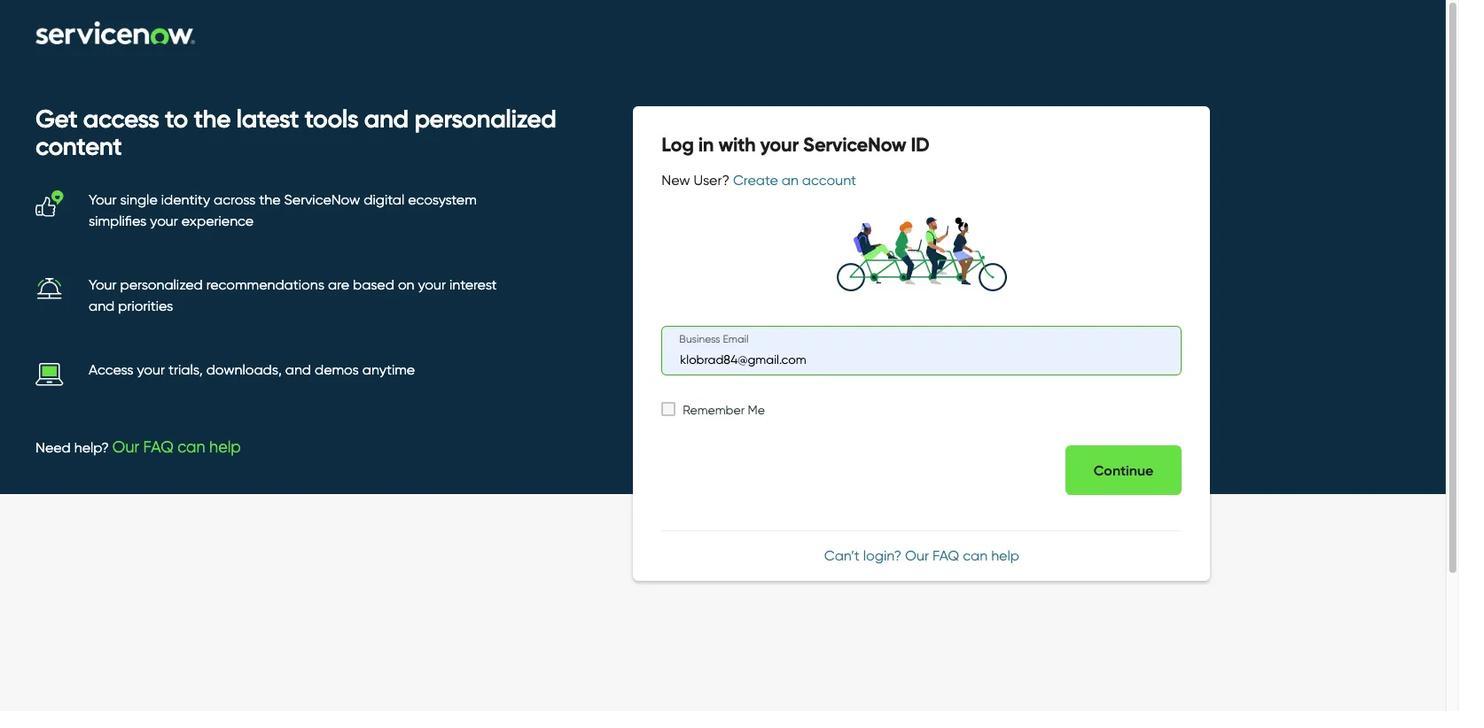 Task type: vqa. For each thing, say whether or not it's contained in the screenshot.
are
yes



Task type: describe. For each thing, give the bounding box(es) containing it.
on
[[398, 276, 414, 293]]

your single identity across the servicenow digital ecosystem simplifies your experience
[[89, 191, 477, 229]]

your inside your personalized recommendations are based on your interest and priorities
[[418, 276, 446, 293]]

are
[[328, 276, 349, 293]]

across
[[214, 191, 255, 208]]

personalized
[[120, 276, 203, 293]]

temp image for and
[[35, 274, 64, 303]]

interest
[[449, 276, 497, 293]]

temp image for simplifies
[[35, 189, 64, 218]]

3 temp image from the top
[[35, 360, 64, 388]]

access your trials, downloads, and demos anytime
[[89, 361, 415, 378]]

your inside your single identity across the servicenow digital ecosystem simplifies your experience
[[150, 212, 178, 229]]

need
[[35, 439, 71, 456]]

identity
[[161, 191, 210, 208]]

need help?
[[35, 439, 112, 456]]

help?
[[74, 439, 109, 456]]

priorities
[[118, 297, 173, 314]]

based
[[353, 276, 394, 293]]

2 vertical spatial your
[[137, 361, 165, 378]]



Task type: locate. For each thing, give the bounding box(es) containing it.
0 horizontal spatial and
[[89, 297, 115, 314]]

recommendations
[[206, 276, 324, 293]]

0 vertical spatial and
[[89, 297, 115, 314]]

ecosystem
[[408, 191, 477, 208]]

your
[[150, 212, 178, 229], [418, 276, 446, 293], [137, 361, 165, 378]]

your personalized recommendations are based on your interest and priorities
[[89, 276, 497, 314]]

1 vertical spatial and
[[285, 361, 311, 378]]

your inside your personalized recommendations are based on your interest and priorities
[[89, 276, 117, 293]]

and left demos
[[285, 361, 311, 378]]

1 vertical spatial your
[[418, 276, 446, 293]]

the
[[259, 191, 281, 208]]

single
[[120, 191, 158, 208]]

trials,
[[168, 361, 203, 378]]

2 temp image from the top
[[35, 274, 64, 303]]

1 horizontal spatial and
[[285, 361, 311, 378]]

your for your single identity across the servicenow digital ecosystem simplifies your experience
[[89, 191, 117, 208]]

2 your from the top
[[89, 276, 117, 293]]

1 temp image from the top
[[35, 189, 64, 218]]

your down identity
[[150, 212, 178, 229]]

experience
[[182, 212, 254, 229]]

1 vertical spatial temp image
[[35, 274, 64, 303]]

0 vertical spatial your
[[89, 191, 117, 208]]

1 vertical spatial your
[[89, 276, 117, 293]]

your left personalized
[[89, 276, 117, 293]]

your left trials,
[[137, 361, 165, 378]]

your for your personalized recommendations are based on your interest and priorities
[[89, 276, 117, 293]]

digital
[[364, 191, 404, 208]]

and left priorities
[[89, 297, 115, 314]]

0 vertical spatial your
[[150, 212, 178, 229]]

2 vertical spatial temp image
[[35, 360, 64, 388]]

your
[[89, 191, 117, 208], [89, 276, 117, 293]]

simplifies
[[89, 212, 147, 229]]

temp image
[[35, 189, 64, 218], [35, 274, 64, 303], [35, 360, 64, 388]]

and inside your personalized recommendations are based on your interest and priorities
[[89, 297, 115, 314]]

1 your from the top
[[89, 191, 117, 208]]

demos
[[315, 361, 359, 378]]

your inside your single identity across the servicenow digital ecosystem simplifies your experience
[[89, 191, 117, 208]]

0 vertical spatial temp image
[[35, 189, 64, 218]]

servicenow
[[284, 191, 360, 208]]

and
[[89, 297, 115, 314], [285, 361, 311, 378]]

downloads,
[[206, 361, 282, 378]]

your right on
[[418, 276, 446, 293]]

access
[[89, 361, 133, 378]]

anytime
[[362, 361, 415, 378]]

your up simplifies
[[89, 191, 117, 208]]



